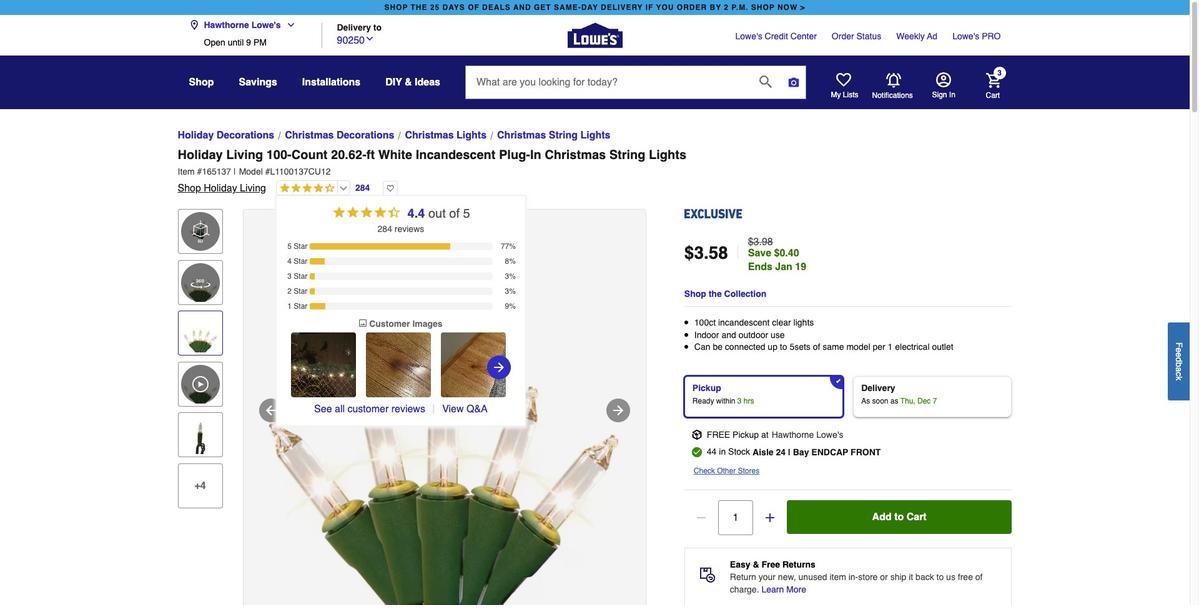 Task type: vqa. For each thing, say whether or not it's contained in the screenshot.
the 30- in the 30-In 5 Burners 5.8- Cu Ft Self-Cleaning Convection Oven Freestanding Gas Range (Fingerprint Resistant Stainless Steel)
no



Task type: describe. For each thing, give the bounding box(es) containing it.
d
[[1174, 358, 1184, 362]]

1 e from the top
[[1174, 348, 1184, 353]]

minus image
[[695, 512, 708, 525]]

my lists link
[[831, 72, 859, 100]]

in
[[719, 447, 726, 457]]

use
[[771, 330, 785, 340]]

shop the 25 days of deals and get same-day delivery if you order by 2 p.m. shop now >
[[384, 3, 806, 12]]

holiday living 100-count 20.62-ft white incandescent plug-in christmas string lights item # 165137 | model # l1100137cu12
[[178, 148, 686, 177]]

delivery
[[601, 3, 643, 12]]

shop holiday living
[[178, 183, 266, 194]]

weekly
[[896, 31, 925, 41]]

star for 1 star
[[294, 302, 308, 311]]

photos image
[[359, 320, 367, 327]]

| inside 44 in stock aisle 24 | bay endcap front
[[788, 448, 791, 458]]

19
[[795, 262, 806, 273]]

lowe's pro link
[[953, 30, 1001, 42]]

90250
[[337, 35, 365, 46]]

8%
[[505, 257, 516, 266]]

+4
[[194, 481, 206, 492]]

item
[[830, 573, 846, 583]]

same
[[823, 342, 844, 352]]

284 for 284 review s
[[378, 224, 392, 234]]

3% for 2 star
[[505, 287, 516, 296]]

1 horizontal spatial lights
[[581, 130, 611, 141]]

90250 button
[[337, 32, 375, 48]]

4.4 out of 5
[[408, 207, 470, 221]]

diy & ideas button
[[386, 71, 440, 94]]

3% for 3 star
[[505, 272, 516, 281]]

or
[[880, 573, 888, 583]]

lowe's home improvement notification center image
[[886, 73, 901, 88]]

shop for shop holiday living
[[178, 183, 201, 194]]

165137
[[202, 167, 231, 177]]

outlet
[[932, 342, 954, 352]]

store
[[858, 573, 878, 583]]

it
[[909, 573, 913, 583]]

4 star
[[288, 257, 308, 266]]

day
[[581, 3, 598, 12]]

connected
[[725, 342, 765, 352]]

in inside button
[[949, 91, 956, 99]]

diy
[[386, 77, 402, 88]]

ends
[[748, 262, 773, 273]]

can
[[694, 342, 711, 352]]

delivery for as
[[861, 383, 895, 393]]

until
[[228, 37, 244, 47]]

your
[[759, 573, 776, 583]]

c
[[1174, 372, 1184, 376]]

9
[[246, 37, 251, 47]]

3 inside pickup ready within 3 hrs
[[738, 397, 742, 406]]

lowe's left the credit
[[736, 31, 762, 41]]

star for 4 star
[[294, 257, 308, 266]]

>
[[801, 3, 806, 12]]

weekly ad
[[896, 31, 938, 41]]

plug-
[[499, 148, 530, 162]]

holiday living  #l1100137cu12 - thumbnail2 image
[[181, 416, 220, 455]]

lowe's inside button
[[252, 20, 281, 30]]

open
[[204, 37, 225, 47]]

l1100137cu12
[[270, 167, 331, 177]]

to inside easy & free returns return your new, unused item in-store or ship it back to us free of charge.
[[937, 573, 944, 583]]

1 vertical spatial pickup
[[733, 430, 759, 440]]

holiday for decorations
[[178, 130, 214, 141]]

search image
[[760, 75, 772, 88]]

front
[[851, 448, 881, 458]]

free
[[707, 430, 730, 440]]

sign
[[932, 91, 947, 99]]

and
[[722, 330, 736, 340]]

decorations for christmas decorations
[[337, 130, 394, 141]]

customer
[[348, 404, 389, 415]]

christmas lights link
[[405, 128, 487, 143]]

to inside button
[[895, 512, 904, 523]]

check circle filled image
[[692, 448, 702, 458]]

3 down 'pro'
[[998, 69, 1002, 78]]

of
[[468, 3, 480, 12]]

all
[[335, 404, 345, 415]]

cart inside button
[[907, 512, 927, 523]]

star for 5 star
[[294, 242, 308, 251]]

sign in
[[932, 91, 956, 99]]

easy & free returns return your new, unused item in-store or ship it back to us free of charge.
[[730, 560, 983, 595]]

shop the collection
[[684, 289, 767, 299]]

view q&a button
[[442, 403, 488, 417]]

0 vertical spatial string
[[549, 130, 578, 141]]

dec
[[918, 397, 931, 406]]

weekly ad link
[[896, 30, 938, 42]]

christmas string lights link
[[497, 128, 611, 143]]

living inside holiday living 100-count 20.62-ft white incandescent plug-in christmas string lights item # 165137 | model # l1100137cu12
[[226, 148, 263, 162]]

christmas for christmas lights
[[405, 130, 454, 141]]

hawthorne lowe's
[[204, 20, 281, 30]]

2 shop from the left
[[751, 3, 775, 12]]

deals
[[482, 3, 511, 12]]

0 horizontal spatial of
[[449, 207, 460, 221]]

soon
[[872, 397, 889, 406]]

holiday living  #l1100137cu12 image
[[243, 210, 646, 606]]

unused
[[799, 573, 827, 583]]

arrow right image
[[611, 404, 626, 418]]

order status
[[832, 31, 881, 41]]

lowe's credit center link
[[736, 30, 817, 42]]

3 star
[[288, 272, 308, 281]]

other
[[717, 467, 736, 476]]

lists
[[843, 91, 859, 99]]

25
[[430, 3, 440, 12]]

& for easy
[[753, 560, 759, 570]]

284 review s
[[378, 224, 424, 234]]

christmas decorations
[[285, 130, 394, 141]]

1 horizontal spatial hawthorne
[[772, 430, 814, 440]]

get
[[534, 3, 551, 12]]

us
[[946, 573, 956, 583]]

lowe's home improvement cart image
[[986, 73, 1001, 88]]

1 vertical spatial living
[[240, 183, 266, 194]]

installations button
[[302, 71, 361, 94]]

1 horizontal spatial cart
[[986, 91, 1000, 100]]

returns
[[783, 560, 816, 570]]

1 uploaded image image from the left
[[366, 358, 431, 371]]

see
[[314, 404, 332, 415]]

location image
[[189, 20, 199, 30]]

to inside the 100ct incandescent clear lights indoor and outdoor use can be connected up to 5sets of same model per 1 electrical outlet
[[780, 342, 787, 352]]

9%
[[505, 302, 516, 311]]

per
[[873, 342, 886, 352]]

order status link
[[832, 30, 881, 42]]

more
[[786, 585, 806, 595]]

shop for shop the collection
[[684, 289, 706, 299]]

by
[[710, 3, 722, 12]]

p.m.
[[732, 3, 749, 12]]



Task type: locate. For each thing, give the bounding box(es) containing it.
0 horizontal spatial hawthorne
[[204, 20, 249, 30]]

be
[[713, 342, 723, 352]]

string inside holiday living 100-count 20.62-ft white incandescent plug-in christmas string lights item # 165137 | model # l1100137cu12
[[609, 148, 646, 162]]

delivery inside delivery as soon as thu, dec 7
[[861, 383, 895, 393]]

check
[[694, 467, 715, 476]]

free
[[762, 560, 780, 570]]

learn
[[762, 585, 784, 595]]

5 star from the top
[[294, 302, 308, 311]]

within
[[716, 397, 736, 406]]

aisle
[[753, 448, 774, 458]]

delivery for to
[[337, 22, 371, 32]]

christmas up the "count"
[[285, 130, 334, 141]]

e up d
[[1174, 348, 1184, 353]]

1 vertical spatial s
[[420, 404, 425, 415]]

review down the 4.4
[[395, 224, 420, 234]]

0 vertical spatial in
[[949, 91, 956, 99]]

1 vertical spatial string
[[609, 148, 646, 162]]

delivery up 90250
[[337, 22, 371, 32]]

4 star from the top
[[294, 287, 308, 296]]

0 vertical spatial review
[[395, 224, 420, 234]]

|
[[234, 167, 236, 177], [736, 242, 741, 264], [432, 403, 435, 417], [788, 448, 791, 458]]

christmas for christmas decorations
[[285, 130, 334, 141]]

0 vertical spatial s
[[420, 224, 424, 234]]

0 vertical spatial pickup
[[693, 383, 721, 393]]

option group containing pickup
[[679, 372, 1017, 423]]

thu,
[[901, 397, 915, 406]]

77%
[[501, 242, 516, 251]]

3
[[998, 69, 1002, 78], [694, 243, 704, 263], [288, 272, 292, 281], [738, 397, 742, 406]]

284
[[355, 183, 370, 193], [378, 224, 392, 234]]

b
[[1174, 362, 1184, 367]]

0 vertical spatial holiday
[[178, 130, 214, 141]]

None search field
[[465, 66, 806, 109]]

chevron down image
[[281, 20, 296, 30], [365, 33, 375, 43]]

incandescent
[[718, 318, 770, 328]]

4
[[288, 257, 292, 266]]

and
[[513, 3, 531, 12]]

1 horizontal spatial uploaded image image
[[441, 358, 506, 371]]

3%
[[505, 272, 516, 281], [505, 287, 516, 296]]

0 horizontal spatial uploaded image image
[[366, 358, 431, 371]]

0 vertical spatial 1
[[288, 302, 292, 311]]

christmas decorations link
[[285, 128, 394, 143]]

0 horizontal spatial 1
[[288, 302, 292, 311]]

1 horizontal spatial 284
[[378, 224, 392, 234]]

Search Query text field
[[466, 66, 750, 99]]

s down the 4.4
[[420, 224, 424, 234]]

2 uploaded image image from the left
[[441, 358, 506, 371]]

center
[[791, 31, 817, 41]]

1 horizontal spatial 5
[[463, 207, 470, 221]]

christmas up item number 1 6 5 1 3 7 and model number l 1 1 0 0 1 3 7 c u 1 2 element
[[545, 148, 606, 162]]

decorations
[[217, 130, 274, 141], [337, 130, 394, 141]]

| left view on the bottom of page
[[432, 403, 435, 417]]

lowe's left 'pro'
[[953, 31, 980, 41]]

shop right p.m.
[[751, 3, 775, 12]]

shop
[[189, 77, 214, 88], [178, 183, 201, 194], [684, 289, 706, 299]]

& left free
[[753, 560, 759, 570]]

1 horizontal spatial &
[[753, 560, 759, 570]]

at
[[761, 430, 769, 440]]

0 horizontal spatial 284
[[355, 183, 370, 193]]

a
[[1174, 367, 1184, 372]]

2 horizontal spatial lights
[[649, 148, 686, 162]]

Stepper number input field with increment and decrement buttons number field
[[718, 501, 753, 536]]

0 horizontal spatial delivery
[[337, 22, 371, 32]]

# right item
[[197, 167, 202, 177]]

1 horizontal spatial delivery
[[861, 383, 895, 393]]

# right model
[[265, 167, 270, 177]]

pickup up ready at the bottom
[[693, 383, 721, 393]]

20.62-
[[331, 148, 367, 162]]

0 horizontal spatial #
[[197, 167, 202, 177]]

lowe's credit center
[[736, 31, 817, 41]]

in
[[949, 91, 956, 99], [530, 148, 541, 162]]

2 vertical spatial holiday
[[204, 183, 237, 194]]

3 left hrs
[[738, 397, 742, 406]]

1 vertical spatial cart
[[907, 512, 927, 523]]

chevron down image inside 90250 button
[[365, 33, 375, 43]]

in inside holiday living 100-count 20.62-ft white incandescent plug-in christmas string lights item # 165137 | model # l1100137cu12
[[530, 148, 541, 162]]

0 vertical spatial shop
[[189, 77, 214, 88]]

1 vertical spatial 5
[[288, 242, 292, 251]]

up
[[768, 342, 778, 352]]

2 up 1 star at the left
[[288, 287, 292, 296]]

3 star from the top
[[294, 272, 308, 281]]

0 vertical spatial delivery
[[337, 22, 371, 32]]

1 vertical spatial holiday
[[178, 148, 223, 162]]

1 horizontal spatial pickup
[[733, 430, 759, 440]]

1 vertical spatial 2
[[288, 287, 292, 296]]

0 vertical spatial &
[[405, 77, 412, 88]]

lights inside holiday living 100-count 20.62-ft white incandescent plug-in christmas string lights item # 165137 | model # l1100137cu12
[[649, 148, 686, 162]]

item
[[178, 167, 195, 177]]

24
[[776, 448, 786, 458]]

2 star from the top
[[294, 257, 308, 266]]

1 vertical spatial 1
[[888, 342, 893, 352]]

0 vertical spatial 4.4 stars image
[[277, 183, 335, 195]]

0 horizontal spatial cart
[[907, 512, 927, 523]]

star right 4 in the top of the page
[[294, 257, 308, 266]]

uploaded image image up q&a
[[441, 358, 506, 371]]

plus image
[[764, 512, 776, 525]]

pickup up stock
[[733, 430, 759, 440]]

2 # from the left
[[265, 167, 270, 177]]

save
[[748, 248, 771, 259]]

0 vertical spatial of
[[449, 207, 460, 221]]

review right customer
[[391, 404, 420, 415]]

living up model
[[226, 148, 263, 162]]

white
[[378, 148, 412, 162]]

1 vertical spatial in
[[530, 148, 541, 162]]

1 vertical spatial 3%
[[505, 287, 516, 296]]

christmas inside holiday living 100-count 20.62-ft white incandescent plug-in christmas string lights item # 165137 | model # l1100137cu12
[[545, 148, 606, 162]]

100ct
[[694, 318, 716, 328]]

1 horizontal spatial chevron down image
[[365, 33, 375, 43]]

1 vertical spatial chevron down image
[[365, 33, 375, 43]]

2 right by
[[724, 3, 729, 12]]

s left view on the bottom of page
[[420, 404, 425, 415]]

easy
[[730, 560, 751, 570]]

0 horizontal spatial 5
[[288, 242, 292, 251]]

f e e d b a c k
[[1174, 342, 1184, 381]]

holiday for living
[[178, 148, 223, 162]]

christmas lights
[[405, 130, 487, 141]]

2 decorations from the left
[[337, 130, 394, 141]]

star for 3 star
[[294, 272, 308, 281]]

string
[[549, 130, 578, 141], [609, 148, 646, 162]]

2 3% from the top
[[505, 287, 516, 296]]

0 horizontal spatial string
[[549, 130, 578, 141]]

hawthorne up open until 9 pm at the left top
[[204, 20, 249, 30]]

0 horizontal spatial lights
[[457, 130, 487, 141]]

0 horizontal spatial in
[[530, 148, 541, 162]]

living down model
[[240, 183, 266, 194]]

delivery up soon
[[861, 383, 895, 393]]

3 down 4 in the top of the page
[[288, 272, 292, 281]]

out
[[428, 207, 446, 221]]

0 vertical spatial 284
[[355, 183, 370, 193]]

now
[[778, 3, 798, 12]]

5 right out
[[463, 207, 470, 221]]

add
[[872, 512, 892, 523]]

shop down open
[[189, 77, 214, 88]]

| right 58
[[736, 242, 741, 264]]

hawthorne lowe's button
[[189, 12, 301, 37]]

1 down 2 star
[[288, 302, 292, 311]]

decorations up model
[[217, 130, 274, 141]]

christmas up holiday living 100-count 20.62-ft white incandescent plug-in christmas string lights item # 165137 | model # l1100137cu12
[[405, 130, 454, 141]]

lowe's up the endcap
[[817, 430, 843, 440]]

lowe's home improvement lists image
[[836, 72, 851, 87]]

1 horizontal spatial decorations
[[337, 130, 394, 141]]

0 vertical spatial cart
[[986, 91, 1000, 100]]

1 horizontal spatial 1
[[888, 342, 893, 352]]

view q&a
[[442, 404, 488, 415]]

camera image
[[788, 76, 800, 89]]

my
[[831, 91, 841, 99]]

1 vertical spatial 4.4 stars image
[[332, 206, 402, 220]]

3 left 58
[[694, 243, 704, 263]]

4.4 stars image down heart outline image
[[332, 206, 402, 220]]

+4 button
[[178, 464, 223, 509]]

0 vertical spatial 2
[[724, 3, 729, 12]]

christmas up plug-
[[497, 130, 546, 141]]

1 vertical spatial hawthorne
[[772, 430, 814, 440]]

savings
[[239, 77, 277, 88]]

& inside diy & ideas button
[[405, 77, 412, 88]]

1 vertical spatial shop
[[178, 183, 201, 194]]

1 # from the left
[[197, 167, 202, 177]]

284 down heart outline image
[[378, 224, 392, 234]]

save $0.40 ends jan 19
[[748, 248, 806, 273]]

customer
[[369, 319, 410, 329]]

2 vertical spatial shop
[[684, 289, 706, 299]]

arrow left image
[[263, 404, 278, 418]]

images
[[413, 319, 443, 329]]

of inside easy & free returns return your new, unused item in-store or ship it back to us free of charge.
[[976, 573, 983, 583]]

of right out
[[449, 207, 460, 221]]

uploaded image image
[[366, 358, 431, 371], [441, 358, 506, 371]]

decorations up ft
[[337, 130, 394, 141]]

shop down item
[[178, 183, 201, 194]]

star down 2 star
[[294, 302, 308, 311]]

shop the collection link
[[684, 287, 767, 302]]

of right 5sets
[[813, 342, 820, 352]]

charge.
[[730, 585, 759, 595]]

free pickup at hawthorne lowe's
[[707, 430, 843, 440]]

shop button
[[189, 71, 214, 94]]

sign in button
[[932, 72, 956, 100]]

star up 4 star
[[294, 242, 308, 251]]

2 s from the top
[[420, 404, 425, 415]]

star up 1 star at the left
[[294, 287, 308, 296]]

ship
[[890, 573, 907, 583]]

1 horizontal spatial in
[[949, 91, 956, 99]]

2 vertical spatial of
[[976, 573, 983, 583]]

1 horizontal spatial #
[[265, 167, 270, 177]]

4.4 stars image down l1100137cu12 on the left top
[[277, 183, 335, 195]]

hawthorne up 44 in stock aisle 24 | bay endcap front
[[772, 430, 814, 440]]

cart down lowe's home improvement cart image
[[986, 91, 1000, 100]]

& inside easy & free returns return your new, unused item in-store or ship it back to us free of charge.
[[753, 560, 759, 570]]

in right sign
[[949, 91, 956, 99]]

christmas for christmas string lights
[[497, 130, 546, 141]]

check other stores
[[694, 467, 760, 476]]

| left model
[[234, 167, 236, 177]]

shop for shop
[[189, 77, 214, 88]]

heart outline image
[[383, 181, 398, 196]]

2 e from the top
[[1174, 353, 1184, 358]]

1 vertical spatial &
[[753, 560, 759, 570]]

pickup ready within 3 hrs
[[693, 383, 754, 406]]

44
[[707, 447, 717, 457]]

4.4 stars image
[[277, 183, 335, 195], [332, 206, 402, 220]]

uploaded image image down customer images
[[366, 358, 431, 371]]

in down christmas string lights link
[[530, 148, 541, 162]]

1 vertical spatial delivery
[[861, 383, 895, 393]]

& right diy in the left of the page
[[405, 77, 412, 88]]

s
[[420, 224, 424, 234], [420, 404, 425, 415]]

$3.98
[[748, 237, 773, 248]]

284 left heart outline image
[[355, 183, 370, 193]]

2 horizontal spatial of
[[976, 573, 983, 583]]

same-
[[554, 3, 581, 12]]

| inside holiday living 100-count 20.62-ft white incandescent plug-in christmas string lights item # 165137 | model # l1100137cu12
[[234, 167, 236, 177]]

1 horizontal spatial 2
[[724, 3, 729, 12]]

& for diy
[[405, 77, 412, 88]]

1 horizontal spatial string
[[609, 148, 646, 162]]

hawthorne inside button
[[204, 20, 249, 30]]

0 horizontal spatial decorations
[[217, 130, 274, 141]]

item number 1 6 5 1 3 7 and model number l 1 1 0 0 1 3 7 c u 1 2 element
[[178, 166, 1012, 178]]

of right free
[[976, 573, 983, 583]]

0 vertical spatial chevron down image
[[281, 20, 296, 30]]

0 horizontal spatial pickup
[[693, 383, 721, 393]]

1 shop from the left
[[384, 3, 408, 12]]

fenceline image image
[[291, 358, 356, 371]]

cart
[[986, 91, 1000, 100], [907, 512, 927, 523]]

284 for 284
[[355, 183, 370, 193]]

holiday living  #l1100137cu12 - thumbnail image
[[181, 314, 220, 353]]

5 up 4 in the top of the page
[[288, 242, 292, 251]]

f e e d b a c k button
[[1168, 323, 1190, 401]]

christmas string lights
[[497, 130, 611, 141]]

0 vertical spatial 5
[[463, 207, 470, 221]]

1 horizontal spatial shop
[[751, 3, 775, 12]]

0 horizontal spatial shop
[[384, 3, 408, 12]]

1 inside the 100ct incandescent clear lights indoor and outdoor use can be connected up to 5sets of same model per 1 electrical outlet
[[888, 342, 893, 352]]

of inside the 100ct incandescent clear lights indoor and outdoor use can be connected up to 5sets of same model per 1 electrical outlet
[[813, 342, 820, 352]]

0 vertical spatial hawthorne
[[204, 20, 249, 30]]

pickup
[[693, 383, 721, 393], [733, 430, 759, 440]]

| right 24
[[788, 448, 791, 458]]

e up the b
[[1174, 353, 1184, 358]]

1 vertical spatial 284
[[378, 224, 392, 234]]

1 s from the top
[[420, 224, 424, 234]]

0 vertical spatial living
[[226, 148, 263, 162]]

model
[[239, 167, 263, 177]]

pickup image
[[692, 430, 702, 440]]

0 vertical spatial 3%
[[505, 272, 516, 281]]

3% down 8%
[[505, 272, 516, 281]]

add to cart button
[[787, 501, 1012, 535]]

1 right per
[[888, 342, 893, 352]]

clear
[[772, 318, 791, 328]]

cart right add on the bottom right of the page
[[907, 512, 927, 523]]

0 horizontal spatial &
[[405, 77, 412, 88]]

pm
[[254, 37, 267, 47]]

1 vertical spatial review
[[391, 404, 420, 415]]

holiday inside holiday living 100-count 20.62-ft white incandescent plug-in christmas string lights item # 165137 | model # l1100137cu12
[[178, 148, 223, 162]]

5sets
[[790, 342, 811, 352]]

new,
[[778, 573, 796, 583]]

delivery as soon as thu, dec 7
[[861, 383, 937, 406]]

1 vertical spatial of
[[813, 342, 820, 352]]

decorations for holiday decorations
[[217, 130, 274, 141]]

learn more link
[[762, 584, 806, 596]]

1 decorations from the left
[[217, 130, 274, 141]]

star for 2 star
[[294, 287, 308, 296]]

you
[[656, 3, 674, 12]]

lowe's home improvement logo image
[[567, 8, 622, 63]]

option group
[[679, 372, 1017, 423]]

as
[[891, 397, 899, 406]]

holiday
[[178, 130, 214, 141], [178, 148, 223, 162], [204, 183, 237, 194]]

lowe's up pm on the top left
[[252, 20, 281, 30]]

1 star from the top
[[294, 242, 308, 251]]

1 3% from the top
[[505, 272, 516, 281]]

star down 4 star
[[294, 272, 308, 281]]

1 horizontal spatial of
[[813, 342, 820, 352]]

0 horizontal spatial 2
[[288, 287, 292, 296]]

0 horizontal spatial chevron down image
[[281, 20, 296, 30]]

shop left the
[[684, 289, 706, 299]]

shop left the
[[384, 3, 408, 12]]

$0.40
[[774, 248, 799, 259]]

pickup inside pickup ready within 3 hrs
[[693, 383, 721, 393]]

lowe's home improvement account image
[[936, 72, 951, 87]]

3% up 9%
[[505, 287, 516, 296]]



